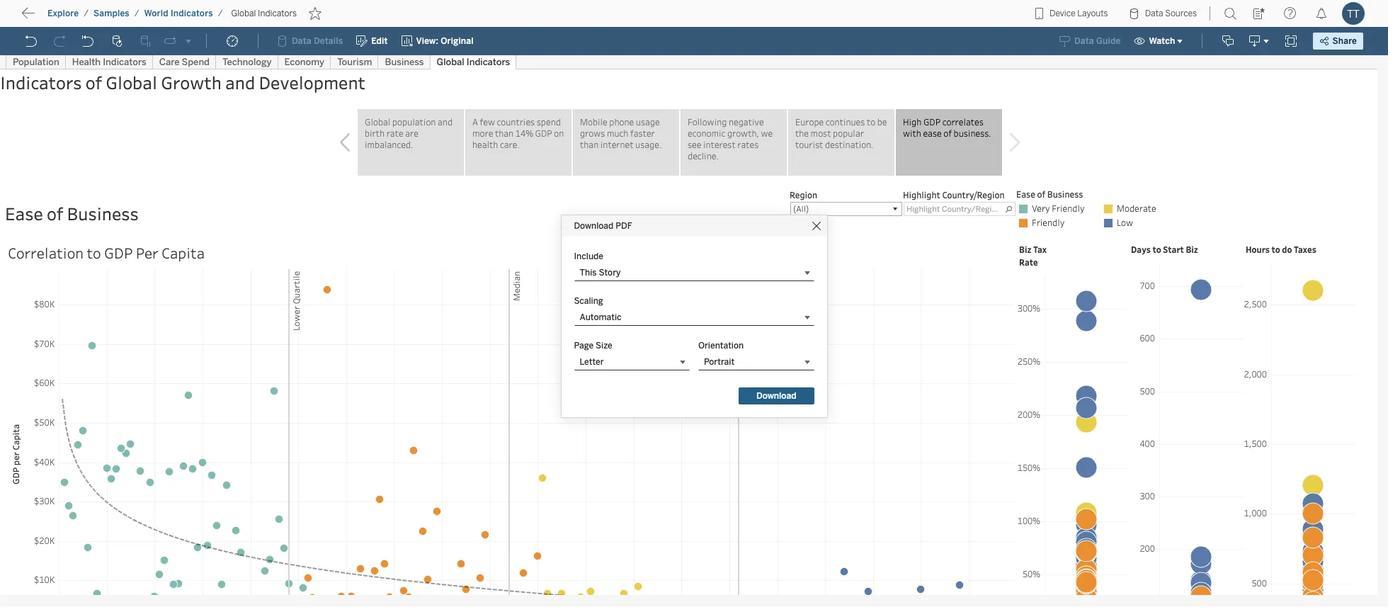 Task type: locate. For each thing, give the bounding box(es) containing it.
global indicators element
[[227, 9, 301, 18]]

0 horizontal spatial /
[[84, 9, 89, 18]]

2 horizontal spatial /
[[218, 9, 223, 18]]

0 horizontal spatial indicators
[[171, 9, 213, 18]]

skip to content link
[[34, 8, 144, 27]]

/ left global
[[218, 9, 223, 18]]

explore / samples / world indicators /
[[47, 9, 223, 18]]

skip
[[37, 11, 61, 24]]

world indicators link
[[143, 8, 214, 19]]

explore
[[47, 9, 79, 18]]

indicators
[[171, 9, 213, 18], [258, 9, 297, 18]]

content
[[78, 11, 122, 24]]

2 indicators from the left
[[258, 9, 297, 18]]

indicators right the world
[[171, 9, 213, 18]]

/
[[84, 9, 89, 18], [134, 9, 139, 18], [218, 9, 223, 18]]

global indicators
[[231, 9, 297, 18]]

1 horizontal spatial indicators
[[258, 9, 297, 18]]

1 horizontal spatial /
[[134, 9, 139, 18]]

explore link
[[47, 8, 79, 19]]

/ left the world
[[134, 9, 139, 18]]

indicators right global
[[258, 9, 297, 18]]

to
[[64, 11, 75, 24]]

/ right the to
[[84, 9, 89, 18]]



Task type: describe. For each thing, give the bounding box(es) containing it.
1 / from the left
[[84, 9, 89, 18]]

samples
[[93, 9, 129, 18]]

3 / from the left
[[218, 9, 223, 18]]

2 / from the left
[[134, 9, 139, 18]]

skip to content
[[37, 11, 122, 24]]

1 indicators from the left
[[171, 9, 213, 18]]

global
[[231, 9, 256, 18]]

world
[[144, 9, 168, 18]]

samples link
[[93, 8, 130, 19]]



Task type: vqa. For each thing, say whether or not it's contained in the screenshot.
World
yes



